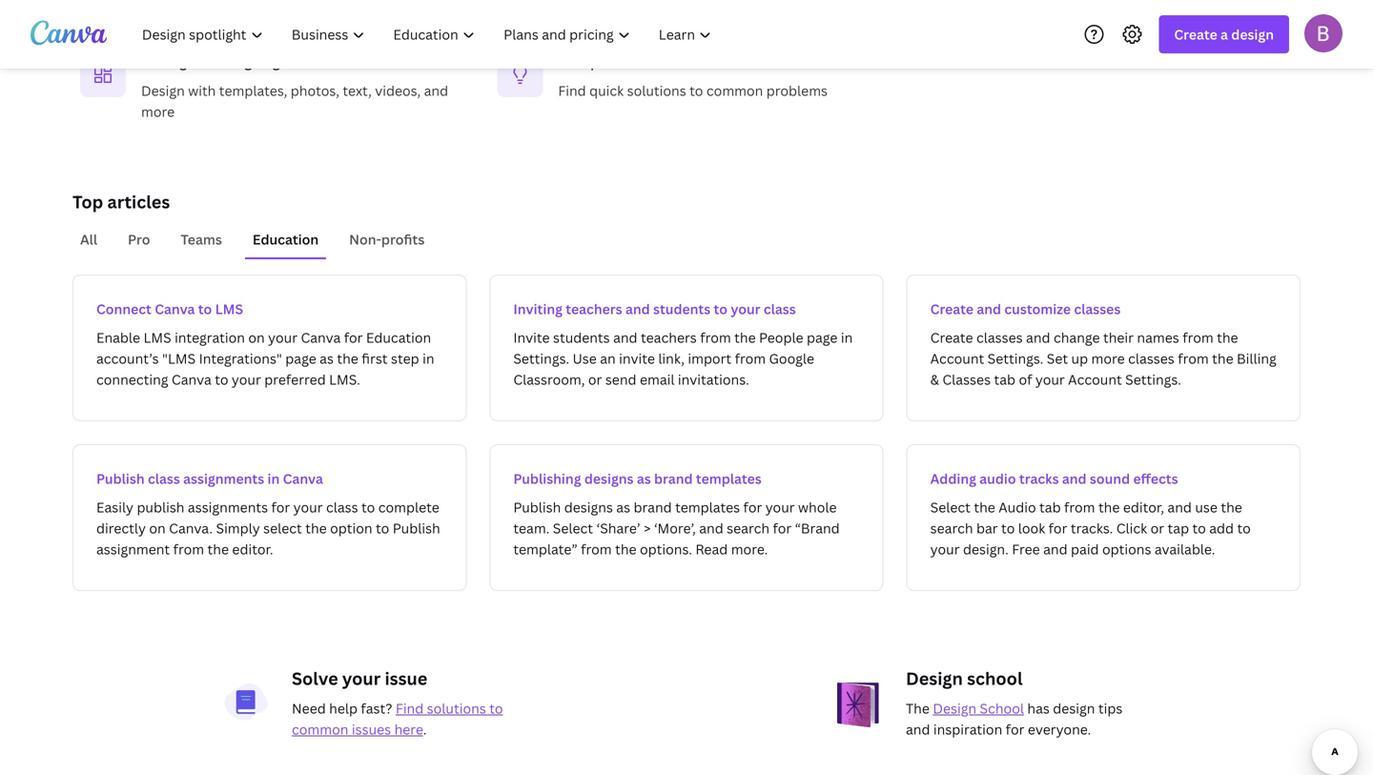 Task type: vqa. For each thing, say whether or not it's contained in the screenshot.
bottom Design
yes



Task type: describe. For each thing, give the bounding box(es) containing it.
publish designs as brand templates for your whole team. select 'share' > 'more', and search for "brand template" from the options. read more.
[[513, 498, 840, 558]]

page inside enable lms integration on your canva for education account's "lms integrations" page as the first step in connecting canva to your preferred lms.
[[285, 350, 316, 368]]

use
[[1195, 498, 1218, 516]]

directly
[[96, 519, 146, 537]]

use
[[573, 350, 597, 368]]

design for design school
[[906, 667, 963, 691]]

2 vertical spatial design
[[933, 700, 977, 718]]

"brand
[[795, 519, 840, 537]]

top articles
[[72, 190, 170, 214]]

problem
[[590, 53, 646, 71]]

send
[[605, 371, 637, 389]]

lms.
[[329, 371, 360, 389]]

read
[[696, 540, 728, 558]]

tab inside create classes and change their names from the account settings. set up more classes from the billing & classes tab of your account settings.
[[994, 371, 1016, 389]]

1 horizontal spatial common
[[707, 82, 763, 100]]

your inside select the audio tab from the editor, and use the search bar to look for tracks. click or tap to add to your design. free and paid options available.
[[931, 540, 960, 558]]

import
[[688, 350, 732, 368]]

sound
[[1090, 470, 1130, 488]]

in inside enable lms integration on your canva for education account's "lms integrations" page as the first step in connecting canva to your preferred lms.
[[423, 350, 434, 368]]

find for quick
[[558, 82, 586, 100]]

teams button
[[173, 221, 230, 258]]

for left "brand
[[773, 519, 792, 537]]

'more',
[[654, 519, 696, 537]]

the
[[906, 700, 930, 718]]

fix
[[558, 53, 577, 71]]

paid
[[1071, 540, 1099, 558]]

look
[[1018, 519, 1045, 537]]

design school link
[[933, 700, 1024, 718]]

1 horizontal spatial solutions
[[627, 82, 686, 100]]

0 horizontal spatial classes
[[977, 329, 1023, 347]]

tracks.
[[1071, 519, 1113, 537]]

designing
[[218, 53, 280, 71]]

free
[[1012, 540, 1040, 558]]

classes
[[943, 371, 991, 389]]

or inside select the audio tab from the editor, and use the search bar to look for tracks. click or tap to add to your design. free and paid options available.
[[1151, 519, 1165, 537]]

create a design button
[[1159, 15, 1289, 53]]

options.
[[640, 540, 692, 558]]

text,
[[343, 82, 372, 100]]

with
[[188, 82, 216, 100]]

templates,
[[219, 82, 287, 100]]

common inside find solutions to common issues here
[[292, 721, 349, 739]]

find solutions to common issues here
[[292, 700, 503, 739]]

on inside easily publish assignments for your class to complete directly on canva. simply select the option to publish assignment from the editor.
[[149, 519, 166, 537]]

all
[[80, 230, 97, 248]]

templates for publishing designs as brand templates
[[696, 470, 762, 488]]

your up fast?
[[342, 667, 381, 691]]

your inside create classes and change their names from the account settings. set up more classes from the billing & classes tab of your account settings.
[[1036, 371, 1065, 389]]

from inside select the audio tab from the editor, and use the search bar to look for tracks. click or tap to add to your design. free and paid options available.
[[1064, 498, 1095, 516]]

a for fix
[[580, 53, 587, 71]]

connect canva to lms
[[96, 300, 243, 318]]

0 vertical spatial classes
[[1074, 300, 1121, 318]]

select
[[263, 519, 302, 537]]

the right select
[[305, 519, 327, 537]]

adding
[[931, 470, 977, 488]]

search inside select the audio tab from the editor, and use the search bar to look for tracks. click or tap to add to your design. free and paid options available.
[[931, 519, 973, 537]]

1 vertical spatial class
[[148, 470, 180, 488]]

link,
[[658, 350, 685, 368]]

publish
[[137, 498, 185, 516]]

help
[[329, 700, 358, 718]]

and inside publish designs as brand templates for your whole team. select 'share' > 'more', and search for "brand template" from the options. read more.
[[699, 519, 724, 537]]

the up bar
[[974, 498, 996, 516]]

non-
[[349, 230, 381, 248]]

easily
[[96, 498, 134, 516]]

add
[[1210, 519, 1234, 537]]

assignments for in
[[183, 470, 264, 488]]

their
[[1103, 329, 1134, 347]]

bob builder image
[[1305, 14, 1343, 52]]

page inside invite students and teachers from the people page in settings. use an invite link, import from google classroom, or send email invitations.
[[807, 329, 838, 347]]

your down integrations" on the top of the page
[[232, 371, 261, 389]]

tap
[[1168, 519, 1189, 537]]

your inside publish designs as brand templates for your whole team. select 'share' > 'more', and search for "brand template" from the options. read more.
[[766, 498, 795, 516]]

the inside enable lms integration on your canva for education account's "lms integrations" page as the first step in connecting canva to your preferred lms.
[[337, 350, 358, 368]]

.
[[423, 721, 427, 739]]

create a design
[[1174, 25, 1274, 43]]

integrations"
[[199, 350, 282, 368]]

for inside has design tips and inspiration for everyone.
[[1006, 721, 1025, 739]]

option
[[330, 519, 373, 537]]

inspiration
[[934, 721, 1003, 739]]

or inside invite students and teachers from the people page in settings. use an invite link, import from google classroom, or send email invitations.
[[588, 371, 602, 389]]

publishing designs as brand templates
[[513, 470, 762, 488]]

from down people
[[735, 350, 766, 368]]

from down names
[[1178, 350, 1209, 368]]

names
[[1137, 329, 1180, 347]]

'share'
[[597, 519, 641, 537]]

the inside invite students and teachers from the people page in settings. use an invite link, import from google classroom, or send email invitations.
[[735, 329, 756, 347]]

create for create a design
[[1174, 25, 1218, 43]]

select the audio tab from the editor, and use the search bar to look for tracks. click or tap to add to your design. free and paid options available.
[[931, 498, 1251, 558]]

2 horizontal spatial settings.
[[1126, 371, 1182, 389]]

bar
[[977, 519, 998, 537]]

easily publish assignments for your class to complete directly on canva. simply select the option to publish assignment from the editor.
[[96, 498, 440, 558]]

2 horizontal spatial classes
[[1128, 350, 1175, 368]]

to inside enable lms integration on your canva for education account's "lms integrations" page as the first step in connecting canva to your preferred lms.
[[215, 371, 228, 389]]

teachers inside invite students and teachers from the people page in settings. use an invite link, import from google classroom, or send email invitations.
[[641, 329, 697, 347]]

more.
[[731, 540, 768, 558]]

settings. for students
[[513, 350, 569, 368]]

profits
[[381, 230, 425, 248]]

and inside has design tips and inspiration for everyone.
[[906, 721, 930, 739]]

tracks
[[1019, 470, 1059, 488]]

a for create
[[1221, 25, 1228, 43]]

people
[[759, 329, 804, 347]]

simply
[[216, 519, 260, 537]]

school
[[967, 667, 1023, 691]]

invitations.
[[678, 371, 749, 389]]

create for create and customize classes
[[931, 300, 974, 318]]

from up the import
[[700, 329, 731, 347]]

and inside invite students and teachers from the people page in settings. use an invite link, import from google classroom, or send email invitations.
[[613, 329, 638, 347]]

google
[[769, 350, 815, 368]]

more inside create classes and change their names from the account settings. set up more classes from the billing & classes tab of your account settings.
[[1092, 350, 1125, 368]]

designs for publishing
[[584, 470, 634, 488]]

lms inside enable lms integration on your canva for education account's "lms integrations" page as the first step in connecting canva to your preferred lms.
[[144, 329, 171, 347]]

design for design with templates, photos, text, videos, and more
[[141, 82, 185, 100]]

articles
[[107, 190, 170, 214]]

quick
[[590, 82, 624, 100]]

create classes and change their names from the account settings. set up more classes from the billing & classes tab of your account settings.
[[931, 329, 1277, 389]]

assignments for for
[[188, 498, 268, 516]]

0 horizontal spatial in
[[268, 470, 280, 488]]

adding audio tracks and sound effects
[[931, 470, 1178, 488]]

enable lms integration on your canva for education account's "lms integrations" page as the first step in connecting canva to your preferred lms.
[[96, 329, 434, 389]]

up
[[1072, 350, 1088, 368]]

and inside create classes and change their names from the account settings. set up more classes from the billing & classes tab of your account settings.
[[1026, 329, 1051, 347]]

design inside dropdown button
[[1232, 25, 1274, 43]]

0 vertical spatial account
[[931, 350, 984, 368]]

design school image
[[837, 683, 883, 729]]

as inside enable lms integration on your canva for education account's "lms integrations" page as the first step in connecting canva to your preferred lms.
[[320, 350, 334, 368]]

effects
[[1133, 470, 1178, 488]]

photos,
[[291, 82, 339, 100]]

available.
[[1155, 540, 1215, 558]]

fix a problem
[[558, 53, 646, 71]]

the design school
[[906, 700, 1024, 718]]

email
[[640, 371, 675, 389]]

solve your issue
[[292, 667, 428, 691]]

brand for publish
[[634, 498, 672, 516]]

canva.
[[169, 519, 213, 537]]

connect
[[96, 300, 152, 318]]



Task type: locate. For each thing, give the bounding box(es) containing it.
publish down the complete
[[393, 519, 440, 537]]

settings. up classroom,
[[513, 350, 569, 368]]

everyone.
[[1028, 721, 1091, 739]]

1 horizontal spatial find
[[558, 82, 586, 100]]

education button
[[245, 221, 326, 258]]

0 horizontal spatial common
[[292, 721, 349, 739]]

2 search from the left
[[931, 519, 973, 537]]

search left bar
[[931, 519, 973, 537]]

in
[[841, 329, 853, 347], [423, 350, 434, 368], [268, 470, 280, 488]]

the up 'add'
[[1221, 498, 1243, 516]]

find quick solutions to common problems
[[558, 82, 828, 100]]

1 vertical spatial account
[[1068, 371, 1122, 389]]

education left "non-"
[[253, 230, 319, 248]]

your up people
[[731, 300, 761, 318]]

0 vertical spatial find
[[558, 82, 586, 100]]

designs for publish
[[564, 498, 613, 516]]

your up select
[[293, 498, 323, 516]]

1 horizontal spatial page
[[807, 329, 838, 347]]

pro button
[[120, 221, 158, 258]]

assignments
[[183, 470, 264, 488], [188, 498, 268, 516]]

2 horizontal spatial as
[[637, 470, 651, 488]]

1 vertical spatial lms
[[144, 329, 171, 347]]

billing
[[1237, 350, 1277, 368]]

template"
[[513, 540, 578, 558]]

team.
[[513, 519, 550, 537]]

2 vertical spatial in
[[268, 470, 280, 488]]

1 vertical spatial classes
[[977, 329, 1023, 347]]

the up lms.
[[337, 350, 358, 368]]

create
[[1174, 25, 1218, 43], [931, 300, 974, 318], [931, 329, 973, 347]]

your down set
[[1036, 371, 1065, 389]]

search up more.
[[727, 519, 770, 537]]

whole
[[798, 498, 837, 516]]

1 vertical spatial students
[[553, 329, 610, 347]]

common down need
[[292, 721, 349, 739]]

1 vertical spatial as
[[637, 470, 651, 488]]

design school
[[906, 667, 1023, 691]]

from
[[700, 329, 731, 347], [1183, 329, 1214, 347], [735, 350, 766, 368], [1178, 350, 1209, 368], [1064, 498, 1095, 516], [173, 540, 204, 558], [581, 540, 612, 558]]

in up easily publish assignments for your class to complete directly on canva. simply select the option to publish assignment from the editor.
[[268, 470, 280, 488]]

0 horizontal spatial on
[[149, 519, 166, 537]]

1 vertical spatial publish
[[513, 498, 561, 516]]

select up template"
[[553, 519, 593, 537]]

0 vertical spatial in
[[841, 329, 853, 347]]

brand inside publish designs as brand templates for your whole team. select 'share' > 'more', and search for "brand template" from the options. read more.
[[634, 498, 672, 516]]

1 vertical spatial or
[[1151, 519, 1165, 537]]

customize
[[1005, 300, 1071, 318]]

0 horizontal spatial as
[[320, 350, 334, 368]]

canva up the integration at top
[[155, 300, 195, 318]]

templates up 'more',
[[675, 498, 740, 516]]

invite
[[513, 329, 550, 347]]

the left 'billing'
[[1212, 350, 1234, 368]]

solutions down problem
[[627, 82, 686, 100]]

0 horizontal spatial solutions
[[427, 700, 486, 718]]

publish for publish designs as brand templates for your whole team. select 'share' > 'more', and search for "brand template" from the options. read more.
[[513, 498, 561, 516]]

settings. down names
[[1126, 371, 1182, 389]]

invite students and teachers from the people page in settings. use an invite link, import from google classroom, or send email invitations.
[[513, 329, 853, 389]]

2 vertical spatial class
[[326, 498, 358, 516]]

1 vertical spatial assignments
[[188, 498, 268, 516]]

0 vertical spatial tab
[[994, 371, 1016, 389]]

your up preferred
[[268, 329, 298, 347]]

select down adding
[[931, 498, 971, 516]]

class up people
[[764, 300, 796, 318]]

design up inspiration
[[933, 700, 977, 718]]

1 vertical spatial design
[[906, 667, 963, 691]]

invite
[[619, 350, 655, 368]]

for
[[344, 329, 363, 347], [271, 498, 290, 516], [743, 498, 762, 516], [773, 519, 792, 537], [1049, 519, 1068, 537], [1006, 721, 1025, 739]]

publish for publish class assignments in canva
[[96, 470, 145, 488]]

for down school
[[1006, 721, 1025, 739]]

1 horizontal spatial select
[[931, 498, 971, 516]]

for up first
[[344, 329, 363, 347]]

0 vertical spatial education
[[253, 230, 319, 248]]

classes up change
[[1074, 300, 1121, 318]]

create inside create classes and change their names from the account settings. set up more classes from the billing & classes tab of your account settings.
[[931, 329, 973, 347]]

find solutions to common issues here link
[[292, 700, 503, 739]]

2 vertical spatial create
[[931, 329, 973, 347]]

problems
[[767, 82, 828, 100]]

0 vertical spatial as
[[320, 350, 334, 368]]

create inside dropdown button
[[1174, 25, 1218, 43]]

lms up "lms
[[144, 329, 171, 347]]

0 vertical spatial designs
[[584, 470, 634, 488]]

1 horizontal spatial classes
[[1074, 300, 1121, 318]]

1 vertical spatial common
[[292, 721, 349, 739]]

inviting
[[513, 300, 563, 318]]

0 horizontal spatial page
[[285, 350, 316, 368]]

2 vertical spatial classes
[[1128, 350, 1175, 368]]

page up the google
[[807, 329, 838, 347]]

canva up select
[[283, 470, 323, 488]]

all button
[[72, 221, 105, 258]]

1 vertical spatial design
[[1053, 700, 1095, 718]]

0 vertical spatial templates
[[696, 470, 762, 488]]

audio
[[980, 470, 1016, 488]]

lms up the integration at top
[[215, 300, 243, 318]]

1 vertical spatial a
[[580, 53, 587, 71]]

to inside find solutions to common issues here
[[489, 700, 503, 718]]

0 horizontal spatial design
[[1053, 700, 1095, 718]]

the down simply
[[207, 540, 229, 558]]

top
[[72, 190, 103, 214]]

your left whole
[[766, 498, 795, 516]]

students inside invite students and teachers from the people page in settings. use an invite link, import from google classroom, or send email invitations.
[[553, 329, 610, 347]]

account's
[[96, 350, 159, 368]]

1 vertical spatial select
[[553, 519, 593, 537]]

search inside publish designs as brand templates for your whole team. select 'share' > 'more', and search for "brand template" from the options. read more.
[[727, 519, 770, 537]]

from up the tracks.
[[1064, 498, 1095, 516]]

and
[[190, 53, 215, 71], [424, 82, 448, 100], [626, 300, 650, 318], [977, 300, 1001, 318], [613, 329, 638, 347], [1026, 329, 1051, 347], [1062, 470, 1087, 488], [1168, 498, 1192, 516], [699, 519, 724, 537], [1043, 540, 1068, 558], [906, 721, 930, 739]]

click
[[1117, 519, 1148, 537]]

or down use
[[588, 371, 602, 389]]

page up preferred
[[285, 350, 316, 368]]

has
[[1028, 700, 1050, 718]]

publish up easily at the bottom left of page
[[96, 470, 145, 488]]

0 horizontal spatial tab
[[994, 371, 1016, 389]]

design.
[[963, 540, 1009, 558]]

inviting teachers and students to your class
[[513, 300, 796, 318]]

0 vertical spatial a
[[1221, 25, 1228, 43]]

1 horizontal spatial search
[[931, 519, 973, 537]]

more down their on the right of page
[[1092, 350, 1125, 368]]

class up publish
[[148, 470, 180, 488]]

0 vertical spatial design
[[141, 82, 185, 100]]

your
[[731, 300, 761, 318], [268, 329, 298, 347], [232, 371, 261, 389], [1036, 371, 1065, 389], [293, 498, 323, 516], [766, 498, 795, 516], [931, 540, 960, 558], [342, 667, 381, 691]]

&
[[931, 371, 939, 389]]

1 horizontal spatial class
[[326, 498, 358, 516]]

1 horizontal spatial settings.
[[988, 350, 1044, 368]]

settings.
[[513, 350, 569, 368], [988, 350, 1044, 368], [1126, 371, 1182, 389]]

1 horizontal spatial tab
[[1040, 498, 1061, 516]]

canva up lms.
[[301, 329, 341, 347]]

templates up publish designs as brand templates for your whole team. select 'share' > 'more', and search for "brand template" from the options. read more.
[[696, 470, 762, 488]]

1 vertical spatial create
[[931, 300, 974, 318]]

for inside select the audio tab from the editor, and use the search bar to look for tracks. click or tap to add to your design. free and paid options available.
[[1049, 519, 1068, 537]]

1 horizontal spatial on
[[248, 329, 265, 347]]

1 horizontal spatial in
[[423, 350, 434, 368]]

select inside publish designs as brand templates for your whole team. select 'share' > 'more', and search for "brand template" from the options. read more.
[[553, 519, 593, 537]]

0 vertical spatial class
[[764, 300, 796, 318]]

1 horizontal spatial education
[[366, 329, 431, 347]]

teachers
[[566, 300, 622, 318], [641, 329, 697, 347]]

fast?
[[361, 700, 392, 718]]

0 horizontal spatial a
[[580, 53, 587, 71]]

the inside publish designs as brand templates for your whole team. select 'share' > 'more', and search for "brand template" from the options. read more.
[[615, 540, 637, 558]]

0 horizontal spatial search
[[727, 519, 770, 537]]

find inside find solutions to common issues here
[[396, 700, 424, 718]]

1 horizontal spatial students
[[653, 300, 711, 318]]

first
[[362, 350, 388, 368]]

0 horizontal spatial publish
[[96, 470, 145, 488]]

audio
[[999, 498, 1036, 516]]

as for publish
[[616, 498, 630, 516]]

0 vertical spatial or
[[588, 371, 602, 389]]

for up select
[[271, 498, 290, 516]]

1 horizontal spatial or
[[1151, 519, 1165, 537]]

1 search from the left
[[727, 519, 770, 537]]

1 vertical spatial designs
[[564, 498, 613, 516]]

as up >
[[637, 470, 651, 488]]

1 vertical spatial teachers
[[641, 329, 697, 347]]

publish inside easily publish assignments for your class to complete directly on canva. simply select the option to publish assignment from the editor.
[[393, 519, 440, 537]]

as up lms.
[[320, 350, 334, 368]]

videos,
[[375, 82, 421, 100]]

here
[[394, 721, 423, 739]]

school
[[980, 700, 1024, 718]]

publish inside publish designs as brand templates for your whole team. select 'share' > 'more', and search for "brand template" from the options. read more.
[[513, 498, 561, 516]]

for up more.
[[743, 498, 762, 516]]

education up step
[[366, 329, 431, 347]]

from inside easily publish assignments for your class to complete directly on canva. simply select the option to publish assignment from the editor.
[[173, 540, 204, 558]]

from down "'share'"
[[581, 540, 612, 558]]

2 vertical spatial as
[[616, 498, 630, 516]]

the up 'billing'
[[1217, 329, 1239, 347]]

tab inside select the audio tab from the editor, and use the search bar to look for tracks. click or tap to add to your design. free and paid options available.
[[1040, 498, 1061, 516]]

design up everyone.
[[1053, 700, 1095, 718]]

a inside dropdown button
[[1221, 25, 1228, 43]]

tab
[[994, 371, 1016, 389], [1040, 498, 1061, 516]]

templates for publish designs as brand templates for your whole team. select 'share' > 'more', and search for "brand template" from the options. read more.
[[675, 498, 740, 516]]

settings. inside invite students and teachers from the people page in settings. use an invite link, import from google classroom, or send email invitations.
[[513, 350, 569, 368]]

1 vertical spatial templates
[[675, 498, 740, 516]]

0 vertical spatial solutions
[[627, 82, 686, 100]]

search
[[727, 519, 770, 537], [931, 519, 973, 537]]

0 vertical spatial teachers
[[566, 300, 622, 318]]

of
[[1019, 371, 1032, 389]]

0 horizontal spatial class
[[148, 470, 180, 488]]

on up integrations" on the top of the page
[[248, 329, 265, 347]]

design down editing at top left
[[141, 82, 185, 100]]

0 horizontal spatial teachers
[[566, 300, 622, 318]]

options
[[1103, 540, 1152, 558]]

templates
[[696, 470, 762, 488], [675, 498, 740, 516]]

in right step
[[423, 350, 434, 368]]

top level navigation element
[[130, 15, 728, 53]]

account
[[931, 350, 984, 368], [1068, 371, 1122, 389]]

2 horizontal spatial publish
[[513, 498, 561, 516]]

solve your issue image
[[223, 683, 269, 722]]

classroom,
[[513, 371, 585, 389]]

find
[[558, 82, 586, 100], [396, 700, 424, 718]]

assignments inside easily publish assignments for your class to complete directly on canva. simply select the option to publish assignment from the editor.
[[188, 498, 268, 516]]

account down up
[[1068, 371, 1122, 389]]

tab left of
[[994, 371, 1016, 389]]

2 horizontal spatial class
[[764, 300, 796, 318]]

class inside easily publish assignments for your class to complete directly on canva. simply select the option to publish assignment from the editor.
[[326, 498, 358, 516]]

the left people
[[735, 329, 756, 347]]

design inside has design tips and inspiration for everyone.
[[1053, 700, 1095, 718]]

1 vertical spatial find
[[396, 700, 424, 718]]

settings. for classes
[[988, 350, 1044, 368]]

your left design.
[[931, 540, 960, 558]]

on down publish
[[149, 519, 166, 537]]

common left problems
[[707, 82, 763, 100]]

design with templates, photos, text, videos, and more
[[141, 82, 448, 121]]

editing and designing
[[141, 53, 280, 71]]

students up invite students and teachers from the people page in settings. use an invite link, import from google classroom, or send email invitations.
[[653, 300, 711, 318]]

0 vertical spatial students
[[653, 300, 711, 318]]

0 horizontal spatial account
[[931, 350, 984, 368]]

1 vertical spatial tab
[[1040, 498, 1061, 516]]

1 horizontal spatial teachers
[[641, 329, 697, 347]]

1 horizontal spatial more
[[1092, 350, 1125, 368]]

for right look
[[1049, 519, 1068, 537]]

tab up look
[[1040, 498, 1061, 516]]

brand up >
[[634, 498, 672, 516]]

issue
[[385, 667, 428, 691]]

an
[[600, 350, 616, 368]]

as
[[320, 350, 334, 368], [637, 470, 651, 488], [616, 498, 630, 516]]

in right people
[[841, 329, 853, 347]]

create and customize classes
[[931, 300, 1121, 318]]

design inside design with templates, photos, text, videos, and more
[[141, 82, 185, 100]]

as for publishing
[[637, 470, 651, 488]]

0 vertical spatial design
[[1232, 25, 1274, 43]]

the down "'share'"
[[615, 540, 637, 558]]

select inside select the audio tab from the editor, and use the search bar to look for tracks. click or tap to add to your design. free and paid options available.
[[931, 498, 971, 516]]

0 horizontal spatial settings.
[[513, 350, 569, 368]]

for inside easily publish assignments for your class to complete directly on canva. simply select the option to publish assignment from the editor.
[[271, 498, 290, 516]]

in inside invite students and teachers from the people page in settings. use an invite link, import from google classroom, or send email invitations.
[[841, 329, 853, 347]]

to
[[690, 82, 703, 100], [198, 300, 212, 318], [714, 300, 728, 318], [215, 371, 228, 389], [361, 498, 375, 516], [376, 519, 389, 537], [1001, 519, 1015, 537], [1193, 519, 1206, 537], [1237, 519, 1251, 537], [489, 700, 503, 718]]

account up classes
[[931, 350, 984, 368]]

brand up 'more',
[[654, 470, 693, 488]]

0 horizontal spatial education
[[253, 230, 319, 248]]

more inside design with templates, photos, text, videos, and more
[[141, 103, 175, 121]]

publishing
[[513, 470, 581, 488]]

education inside education button
[[253, 230, 319, 248]]

1 vertical spatial solutions
[[427, 700, 486, 718]]

find down "fix"
[[558, 82, 586, 100]]

1 vertical spatial brand
[[634, 498, 672, 516]]

1 horizontal spatial account
[[1068, 371, 1122, 389]]

classes down the create and customize classes
[[977, 329, 1023, 347]]

for inside enable lms integration on your canva for education account's "lms integrations" page as the first step in connecting canva to your preferred lms.
[[344, 329, 363, 347]]

0 vertical spatial select
[[931, 498, 971, 516]]

2 vertical spatial publish
[[393, 519, 440, 537]]

1 horizontal spatial design
[[1232, 25, 1274, 43]]

solutions down issue
[[427, 700, 486, 718]]

complete
[[378, 498, 440, 516]]

enable
[[96, 329, 140, 347]]

connecting
[[96, 371, 168, 389]]

0 horizontal spatial lms
[[144, 329, 171, 347]]

education inside enable lms integration on your canva for education account's "lms integrations" page as the first step in connecting canva to your preferred lms.
[[366, 329, 431, 347]]

more down editing at top left
[[141, 103, 175, 121]]

solutions inside find solutions to common issues here
[[427, 700, 486, 718]]

design up the
[[906, 667, 963, 691]]

as up "'share'"
[[616, 498, 630, 516]]

canva down "lms
[[172, 371, 212, 389]]

preferred
[[264, 371, 326, 389]]

0 vertical spatial more
[[141, 103, 175, 121]]

students up use
[[553, 329, 610, 347]]

1 vertical spatial on
[[149, 519, 166, 537]]

0 horizontal spatial students
[[553, 329, 610, 347]]

step
[[391, 350, 419, 368]]

find up the here
[[396, 700, 424, 718]]

teachers up use
[[566, 300, 622, 318]]

on inside enable lms integration on your canva for education account's "lms integrations" page as the first step in connecting canva to your preferred lms.
[[248, 329, 265, 347]]

0 vertical spatial page
[[807, 329, 838, 347]]

pro
[[128, 230, 150, 248]]

0 horizontal spatial select
[[553, 519, 593, 537]]

class up option
[[326, 498, 358, 516]]

from right names
[[1183, 329, 1214, 347]]

1 horizontal spatial a
[[1221, 25, 1228, 43]]

0 vertical spatial create
[[1174, 25, 1218, 43]]

1 vertical spatial in
[[423, 350, 434, 368]]

has design tips and inspiration for everyone.
[[906, 700, 1123, 739]]

canva
[[155, 300, 195, 318], [301, 329, 341, 347], [172, 371, 212, 389], [283, 470, 323, 488]]

your inside easily publish assignments for your class to complete directly on canva. simply select the option to publish assignment from the editor.
[[293, 498, 323, 516]]

publish up team.
[[513, 498, 561, 516]]

0 vertical spatial common
[[707, 82, 763, 100]]

1 horizontal spatial lms
[[215, 300, 243, 318]]

from inside publish designs as brand templates for your whole team. select 'share' > 'more', and search for "brand template" from the options. read more.
[[581, 540, 612, 558]]

the up the tracks.
[[1099, 498, 1120, 516]]

the
[[735, 329, 756, 347], [1217, 329, 1239, 347], [337, 350, 358, 368], [1212, 350, 1234, 368], [974, 498, 996, 516], [1099, 498, 1120, 516], [1221, 498, 1243, 516], [305, 519, 327, 537], [207, 540, 229, 558], [615, 540, 637, 558]]

classes down names
[[1128, 350, 1175, 368]]

teachers up the link,
[[641, 329, 697, 347]]

or left tap
[[1151, 519, 1165, 537]]

publish class assignments in canva
[[96, 470, 323, 488]]

change
[[1054, 329, 1100, 347]]

need help fast?
[[292, 700, 396, 718]]

2 horizontal spatial in
[[841, 329, 853, 347]]

brand for publishing
[[654, 470, 693, 488]]

settings. up of
[[988, 350, 1044, 368]]

0 vertical spatial lms
[[215, 300, 243, 318]]

find for solutions
[[396, 700, 424, 718]]

classes
[[1074, 300, 1121, 318], [977, 329, 1023, 347], [1128, 350, 1175, 368]]

as inside publish designs as brand templates for your whole team. select 'share' > 'more', and search for "brand template" from the options. read more.
[[616, 498, 630, 516]]

templates inside publish designs as brand templates for your whole team. select 'share' > 'more', and search for "brand template" from the options. read more.
[[675, 498, 740, 516]]

designs inside publish designs as brand templates for your whole team. select 'share' > 'more', and search for "brand template" from the options. read more.
[[564, 498, 613, 516]]

and inside design with templates, photos, text, videos, and more
[[424, 82, 448, 100]]

design left bob builder image at the right top of the page
[[1232, 25, 1274, 43]]

from down the canva.
[[173, 540, 204, 558]]

create for create classes and change their names from the account settings. set up more classes from the billing & classes tab of your account settings.
[[931, 329, 973, 347]]



